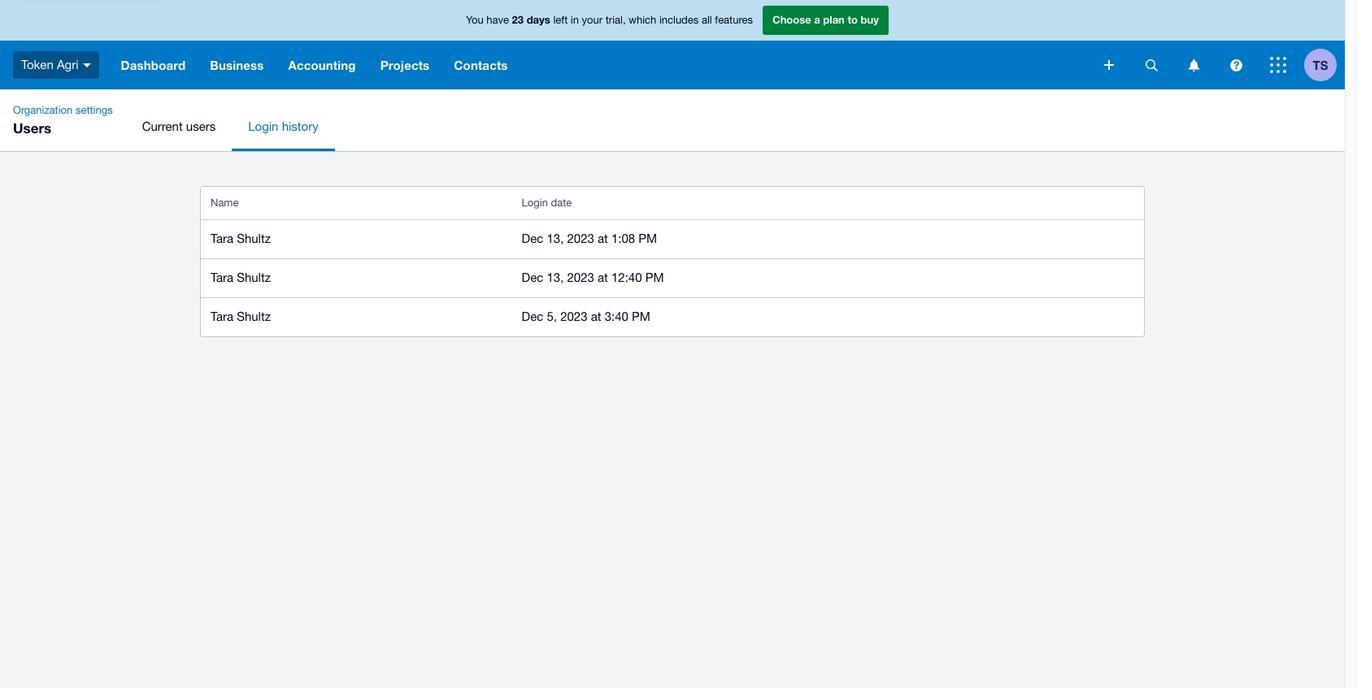 Task type: describe. For each thing, give the bounding box(es) containing it.
dashboard
[[121, 58, 186, 72]]

dashboard link
[[109, 41, 198, 89]]

which
[[629, 14, 656, 26]]

13, for dec 13, 2023 at 1:08 pm
[[547, 232, 564, 246]]

current
[[142, 120, 183, 133]]

agri
[[57, 58, 79, 71]]

token
[[21, 58, 53, 71]]

23
[[512, 13, 524, 26]]

2023 for 12:40
[[567, 271, 594, 285]]

organization settings users
[[13, 104, 113, 137]]

dec 13, 2023 at 12:40 pm
[[522, 271, 664, 285]]

pm for dec 5, 2023 at 3:40 pm
[[632, 310, 650, 324]]

login history
[[248, 120, 318, 133]]

accounting button
[[276, 41, 368, 89]]

at for 1:08
[[598, 232, 608, 246]]

days
[[527, 13, 550, 26]]

12:40
[[611, 271, 642, 285]]

to
[[848, 13, 858, 26]]

pm for dec 13, 2023 at 12:40 pm
[[645, 271, 664, 285]]

tara for dec 13, 2023 at 1:08 pm
[[211, 232, 233, 246]]

1 horizontal spatial svg image
[[1104, 60, 1114, 70]]

at for 3:40
[[591, 310, 601, 324]]

users
[[186, 120, 216, 133]]

current users link
[[126, 102, 232, 151]]

token agri
[[21, 58, 79, 71]]

contacts button
[[442, 41, 520, 89]]

trial,
[[606, 14, 626, 26]]

login date
[[522, 197, 572, 209]]

projects button
[[368, 41, 442, 89]]

projects
[[380, 58, 430, 72]]

history
[[282, 120, 318, 133]]

organization settings link
[[7, 102, 119, 119]]

login for login history
[[248, 120, 278, 133]]

2023 for 1:08
[[567, 232, 594, 246]]

ts button
[[1304, 41, 1345, 89]]

dec for dec 5, 2023 at 3:40 pm
[[522, 310, 543, 324]]

3:40
[[605, 310, 628, 324]]

2 horizontal spatial svg image
[[1188, 59, 1199, 71]]

shultz for dec 13, 2023 at 12:40 pm
[[237, 271, 271, 285]]

svg image inside token agri popup button
[[83, 63, 91, 67]]

tara for dec 5, 2023 at 3:40 pm
[[211, 310, 233, 324]]

in
[[571, 14, 579, 26]]

shultz for dec 5, 2023 at 3:40 pm
[[237, 310, 271, 324]]

all
[[702, 14, 712, 26]]

business
[[210, 58, 264, 72]]

you have 23 days left in your trial, which includes all features
[[466, 13, 753, 26]]



Task type: vqa. For each thing, say whether or not it's contained in the screenshot.
Accounting popup button
yes



Task type: locate. For each thing, give the bounding box(es) containing it.
2 13, from the top
[[547, 271, 564, 285]]

date
[[551, 197, 572, 209]]

dec up dec 5, 2023 at 3:40 pm
[[522, 271, 543, 285]]

1 vertical spatial pm
[[645, 271, 664, 285]]

0 horizontal spatial login
[[248, 120, 278, 133]]

ts
[[1313, 57, 1328, 72]]

2023 right 5,
[[560, 310, 588, 324]]

left
[[553, 14, 568, 26]]

2023 down date
[[567, 232, 594, 246]]

at left 12:40
[[598, 271, 608, 285]]

at left 3:40
[[591, 310, 601, 324]]

1 vertical spatial tara shultz
[[211, 271, 271, 285]]

13, for dec 13, 2023 at 12:40 pm
[[547, 271, 564, 285]]

dec 5, 2023 at 3:40 pm
[[522, 310, 650, 324]]

3 shultz from the top
[[237, 310, 271, 324]]

svg image
[[1270, 57, 1286, 73], [1145, 59, 1158, 71], [1230, 59, 1242, 71]]

tara shultz for dec 13, 2023 at 1:08 pm
[[211, 232, 271, 246]]

dec left 5,
[[522, 310, 543, 324]]

1 tara from the top
[[211, 232, 233, 246]]

1 horizontal spatial login
[[522, 197, 548, 209]]

pm right 12:40
[[645, 271, 664, 285]]

dec for dec 13, 2023 at 12:40 pm
[[522, 271, 543, 285]]

current users
[[142, 120, 216, 133]]

0 horizontal spatial svg image
[[1145, 59, 1158, 71]]

1 13, from the top
[[547, 232, 564, 246]]

dec down login date
[[522, 232, 543, 246]]

dec 13, 2023 at 1:08 pm
[[522, 232, 657, 246]]

0 vertical spatial pm
[[639, 232, 657, 246]]

1 shultz from the top
[[237, 232, 271, 246]]

3 dec from the top
[[522, 310, 543, 324]]

banner containing ts
[[0, 0, 1345, 89]]

login
[[248, 120, 278, 133], [522, 197, 548, 209]]

13,
[[547, 232, 564, 246], [547, 271, 564, 285]]

you
[[466, 14, 484, 26]]

tara shultz
[[211, 232, 271, 246], [211, 271, 271, 285], [211, 310, 271, 324]]

tara
[[211, 232, 233, 246], [211, 271, 233, 285], [211, 310, 233, 324]]

2023 for 3:40
[[560, 310, 588, 324]]

login inside menu
[[248, 120, 278, 133]]

features
[[715, 14, 753, 26]]

13, down date
[[547, 232, 564, 246]]

1 vertical spatial tara
[[211, 271, 233, 285]]

a
[[814, 13, 820, 26]]

menu
[[126, 102, 1345, 151]]

2 vertical spatial at
[[591, 310, 601, 324]]

login history link
[[232, 102, 335, 151]]

login for login date
[[522, 197, 548, 209]]

13, up 5,
[[547, 271, 564, 285]]

1 vertical spatial 13,
[[547, 271, 564, 285]]

2 tara from the top
[[211, 271, 233, 285]]

shultz for dec 13, 2023 at 1:08 pm
[[237, 232, 271, 246]]

2 vertical spatial shultz
[[237, 310, 271, 324]]

have
[[487, 14, 509, 26]]

dec for dec 13, 2023 at 1:08 pm
[[522, 232, 543, 246]]

pm
[[639, 232, 657, 246], [645, 271, 664, 285], [632, 310, 650, 324]]

0 vertical spatial tara
[[211, 232, 233, 246]]

shultz
[[237, 232, 271, 246], [237, 271, 271, 285], [237, 310, 271, 324]]

1 vertical spatial at
[[598, 271, 608, 285]]

choose a plan to buy
[[773, 13, 879, 26]]

0 vertical spatial login
[[248, 120, 278, 133]]

0 vertical spatial dec
[[522, 232, 543, 246]]

your
[[582, 14, 603, 26]]

1 dec from the top
[[522, 232, 543, 246]]

2023 up dec 5, 2023 at 3:40 pm
[[567, 271, 594, 285]]

1 vertical spatial 2023
[[567, 271, 594, 285]]

3 tara from the top
[[211, 310, 233, 324]]

0 horizontal spatial svg image
[[83, 63, 91, 67]]

2 shultz from the top
[[237, 271, 271, 285]]

1 vertical spatial shultz
[[237, 271, 271, 285]]

1:08
[[611, 232, 635, 246]]

choose
[[773, 13, 811, 26]]

includes
[[659, 14, 699, 26]]

2 tara shultz from the top
[[211, 271, 271, 285]]

0 vertical spatial 2023
[[567, 232, 594, 246]]

5,
[[547, 310, 557, 324]]

1 vertical spatial login
[[522, 197, 548, 209]]

0 vertical spatial tara shultz
[[211, 232, 271, 246]]

tara shultz for dec 13, 2023 at 12:40 pm
[[211, 271, 271, 285]]

2023
[[567, 232, 594, 246], [567, 271, 594, 285], [560, 310, 588, 324]]

pm for dec 13, 2023 at 1:08 pm
[[639, 232, 657, 246]]

at left '1:08'
[[598, 232, 608, 246]]

2 vertical spatial tara shultz
[[211, 310, 271, 324]]

pm right 3:40
[[632, 310, 650, 324]]

login history element
[[201, 187, 1144, 337]]

svg image
[[1188, 59, 1199, 71], [1104, 60, 1114, 70], [83, 63, 91, 67]]

tara shultz for dec 5, 2023 at 3:40 pm
[[211, 310, 271, 324]]

organization
[[13, 104, 73, 116]]

buy
[[861, 13, 879, 26]]

dec
[[522, 232, 543, 246], [522, 271, 543, 285], [522, 310, 543, 324]]

tara for dec 13, 2023 at 12:40 pm
[[211, 271, 233, 285]]

token agri button
[[0, 41, 109, 89]]

users
[[13, 120, 51, 137]]

1 tara shultz from the top
[[211, 232, 271, 246]]

name
[[211, 197, 239, 209]]

0 vertical spatial shultz
[[237, 232, 271, 246]]

accounting
[[288, 58, 356, 72]]

plan
[[823, 13, 845, 26]]

1 horizontal spatial svg image
[[1230, 59, 1242, 71]]

1 vertical spatial dec
[[522, 271, 543, 285]]

2 vertical spatial dec
[[522, 310, 543, 324]]

at
[[598, 232, 608, 246], [598, 271, 608, 285], [591, 310, 601, 324]]

2 vertical spatial pm
[[632, 310, 650, 324]]

2 dec from the top
[[522, 271, 543, 285]]

banner
[[0, 0, 1345, 89]]

at for 12:40
[[598, 271, 608, 285]]

0 vertical spatial at
[[598, 232, 608, 246]]

2 vertical spatial tara
[[211, 310, 233, 324]]

pm right '1:08'
[[639, 232, 657, 246]]

2 horizontal spatial svg image
[[1270, 57, 1286, 73]]

login left date
[[522, 197, 548, 209]]

2 vertical spatial 2023
[[560, 310, 588, 324]]

contacts
[[454, 58, 508, 72]]

menu containing current users
[[126, 102, 1345, 151]]

0 vertical spatial 13,
[[547, 232, 564, 246]]

login left history
[[248, 120, 278, 133]]

3 tara shultz from the top
[[211, 310, 271, 324]]

business button
[[198, 41, 276, 89]]

settings
[[76, 104, 113, 116]]



